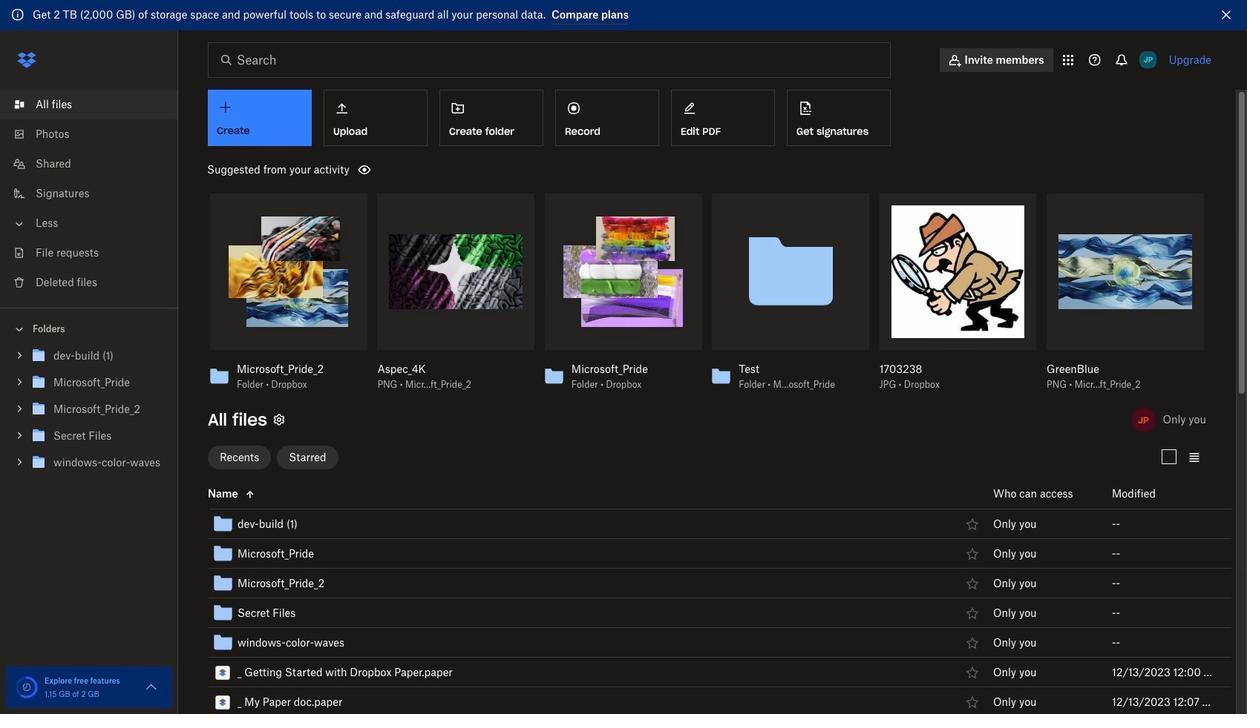 Task type: describe. For each thing, give the bounding box(es) containing it.
folder settings image
[[270, 411, 288, 429]]

add to starred image for the name dev-build (1), modified 12/5/2023 3:18 pm, element
[[964, 516, 981, 534]]

add to starred image for name secret files, modified 11/21/2023 2:55 pm, element
[[964, 605, 981, 623]]

add to starred image for name microsoft_pride, modified 12/5/2023 3:15 pm, 'element'
[[964, 545, 981, 563]]

add to starred image for name microsoft_pride_2, modified 12/5/2023 3:20 pm, element on the bottom of the page
[[964, 575, 981, 593]]

add to starred image for name windows-color-waves, modified 12/5/2023 3:19 pm, element
[[964, 635, 981, 652]]

name microsoft_pride_2, modified 12/5/2023 3:20 pm, element
[[175, 570, 1232, 599]]

name secret files, modified 11/21/2023 2:55 pm, element
[[175, 599, 1232, 629]]

less image
[[12, 216, 27, 231]]



Task type: locate. For each thing, give the bounding box(es) containing it.
3 add to starred image from the top
[[964, 575, 981, 593]]

table
[[175, 481, 1232, 715]]

add to starred image
[[964, 516, 981, 534], [964, 545, 981, 563], [964, 575, 981, 593], [964, 605, 981, 623]]

2 add to starred image from the top
[[964, 545, 981, 563]]

quota usage progress bar
[[15, 676, 39, 700]]

add to starred image inside name microsoft_pride, modified 12/5/2023 3:15 pm, 'element'
[[964, 545, 981, 563]]

list item
[[0, 89, 178, 119]]

add to starred image inside name _ getting started with dropbox paper.paper, modified 12/13/2023 12:00 pm, element
[[964, 664, 981, 682]]

3 add to starred image from the top
[[964, 694, 981, 712]]

4 add to starred image from the top
[[964, 605, 981, 623]]

name windows-color-waves, modified 12/5/2023 3:19 pm, element
[[175, 629, 1232, 659]]

dropbox image
[[12, 45, 42, 75]]

Search in folder "Dropbox" text field
[[237, 51, 860, 69]]

list
[[0, 81, 178, 308]]

name dev-build (1), modified 12/5/2023 3:18 pm, element
[[175, 510, 1232, 540]]

add to starred image inside name windows-color-waves, modified 12/5/2023 3:19 pm, element
[[964, 635, 981, 652]]

name microsoft_pride, modified 12/5/2023 3:15 pm, element
[[175, 540, 1232, 570]]

add to starred image for name _ my paper doc.paper, modified 12/13/2023 12:07 pm, element
[[964, 694, 981, 712]]

0 vertical spatial add to starred image
[[964, 635, 981, 652]]

add to starred image inside name microsoft_pride_2, modified 12/5/2023 3:20 pm, element
[[964, 575, 981, 593]]

add to starred image inside name _ my paper doc.paper, modified 12/13/2023 12:07 pm, element
[[964, 694, 981, 712]]

add to starred image for name _ getting started with dropbox paper.paper, modified 12/13/2023 12:00 pm, element
[[964, 664, 981, 682]]

alert
[[0, 0, 1247, 30]]

2 add to starred image from the top
[[964, 664, 981, 682]]

add to starred image inside name secret files, modified 11/21/2023 2:55 pm, element
[[964, 605, 981, 623]]

1 add to starred image from the top
[[964, 635, 981, 652]]

name _ getting started with dropbox paper.paper, modified 12/13/2023 12:00 pm, element
[[175, 659, 1232, 688]]

add to starred image inside the name dev-build (1), modified 12/5/2023 3:18 pm, element
[[964, 516, 981, 534]]

1 add to starred image from the top
[[964, 516, 981, 534]]

group
[[0, 340, 178, 487]]

name _ my paper doc.paper, modified 12/13/2023 12:07 pm, element
[[175, 688, 1232, 715]]

1 vertical spatial add to starred image
[[964, 664, 981, 682]]

add to starred image
[[964, 635, 981, 652], [964, 664, 981, 682], [964, 694, 981, 712]]

2 vertical spatial add to starred image
[[964, 694, 981, 712]]



Task type: vqa. For each thing, say whether or not it's contained in the screenshot.
Getting Started Progress progress bar
no



